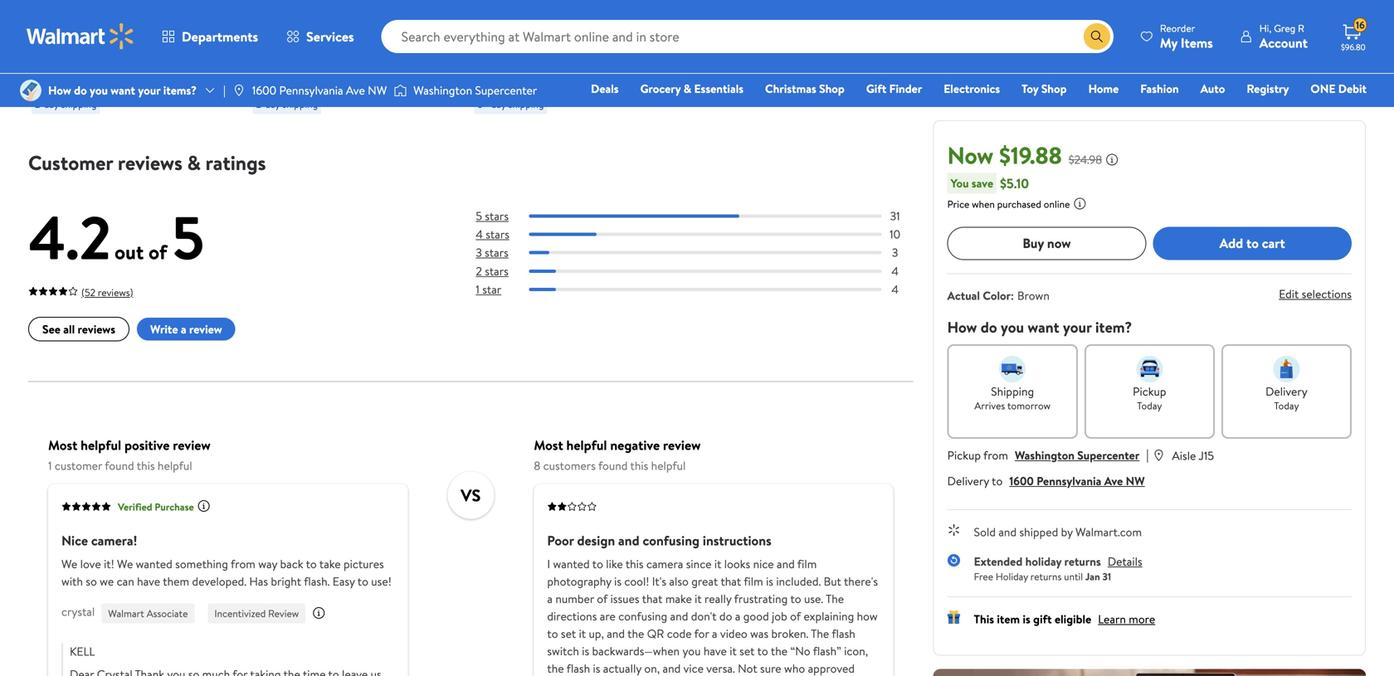 Task type: locate. For each thing, give the bounding box(es) containing it.
1 vertical spatial flash
[[567, 661, 590, 676]]

review inside the most helpful positive review 1 customer found this helpful
[[173, 436, 211, 455]]

you for how do you want your items?
[[90, 82, 108, 98]]

1 horizontal spatial 48mp
[[319, 27, 354, 45]]

sold
[[974, 524, 996, 540]]

vlogging inside 4k digital camera autofocus & anti-shake 48mp vlogging camera with sd card, 3" 180° flip screen compact camera with flash 16x digital zoom travel camera
[[357, 27, 408, 45]]

this
[[137, 458, 155, 474], [630, 458, 649, 474], [626, 556, 644, 573]]

0 horizontal spatial 48mp
[[187, 9, 222, 27]]

0 vertical spatial you
[[90, 82, 108, 98]]

associate
[[147, 607, 188, 621]]

1 horizontal spatial we
[[117, 556, 133, 573]]

screen left - at the top left
[[80, 63, 120, 82]]

day for yixinxin digital camera 4k 48mp vlogging camera for youtube digital zoom with liftable flash 3" 180°flip screen - white
[[44, 97, 59, 111]]

how
[[857, 609, 878, 625]]

1 2- from the left
[[35, 97, 44, 111]]

screen for with
[[253, 63, 293, 82]]

2 3" from the left
[[383, 45, 395, 63]]

 image for how
[[20, 80, 42, 101]]

progress bar
[[529, 215, 882, 218], [529, 233, 882, 236], [529, 251, 882, 255], [529, 270, 882, 273], [529, 288, 882, 291]]

 image left 16x
[[232, 84, 246, 97]]

0 horizontal spatial have
[[137, 574, 160, 590]]

0 horizontal spatial 3+
[[478, 97, 489, 111]]

a up video
[[735, 609, 741, 625]]

2 vertical spatial you
[[683, 643, 701, 660]]

digital right the yixinxin
[[78, 9, 116, 27]]

intent image for shipping image
[[1000, 356, 1026, 382]]

1 horizontal spatial shop
[[1042, 81, 1067, 97]]

do down color
[[981, 317, 997, 338]]

2 we from the left
[[117, 556, 133, 573]]

intent image for delivery image
[[1274, 356, 1300, 382]]

account
[[1260, 34, 1308, 52]]

 image for washington
[[394, 82, 407, 99]]

5 progress bar from the top
[[529, 288, 882, 291]]

1 horizontal spatial your
[[1063, 317, 1092, 338]]

shop right christmas at the top right
[[819, 81, 845, 97]]

1 left customer
[[48, 458, 52, 474]]

tomorrow
[[1008, 399, 1051, 413]]

3 progress bar from the top
[[529, 251, 882, 255]]

1 horizontal spatial 31
[[1103, 570, 1111, 584]]

& left ratings
[[187, 149, 201, 177]]

wanted
[[136, 556, 172, 573], [553, 556, 590, 573]]

shipping
[[814, 61, 850, 75], [61, 97, 97, 111], [282, 97, 318, 111], [508, 97, 544, 111]]

delivery for delivery today
[[1266, 383, 1308, 399]]

up,
[[589, 626, 604, 642]]

pickup inside pickup from washington supercenter |
[[948, 447, 981, 463]]

1 vertical spatial from
[[231, 556, 256, 573]]

1 vertical spatial 31
[[1103, 570, 1111, 584]]

2 horizontal spatial pickup
[[1133, 383, 1167, 399]]

services button
[[272, 17, 368, 56]]

and
[[999, 524, 1017, 540], [618, 532, 640, 550], [777, 556, 795, 573], [670, 609, 688, 625], [607, 626, 625, 642], [663, 661, 681, 676]]

compact
[[296, 63, 349, 82]]

of up are
[[597, 591, 608, 607]]

1 horizontal spatial 3
[[892, 245, 898, 261]]

3" inside 4k digital camera autofocus & anti-shake 48mp vlogging camera with sd card, 3" 180° flip screen compact camera with flash 16x digital zoom travel camera
[[383, 45, 395, 63]]

0 horizontal spatial your
[[138, 82, 160, 98]]

pickup down intent image for pickup
[[1133, 383, 1167, 399]]

verified purchase information image
[[197, 500, 211, 513]]

with
[[522, 27, 547, 45], [108, 45, 133, 63], [301, 45, 326, 63], [400, 63, 425, 82], [61, 574, 83, 590]]

washington up delivery to 1600 pennsylvania ave nw
[[1015, 447, 1075, 463]]

1 horizontal spatial you
[[683, 643, 701, 660]]

2-day shipping for yixinxin digital camera 4k 48mp vlogging camera for youtube digital zoom with liftable flash 3" 180°flip screen - white
[[35, 97, 97, 111]]

by
[[1061, 524, 1073, 540]]

-
[[123, 63, 128, 82]]

1 horizontal spatial 2-day shipping
[[256, 97, 318, 111]]

2-day shipping down 180°flip
[[35, 97, 97, 111]]

 image down the 180°
[[394, 82, 407, 99]]

of inside "4.2 out of 5"
[[149, 238, 167, 266]]

of
[[149, 238, 167, 266], [597, 591, 608, 607], [790, 609, 801, 625]]

1 shop from the left
[[819, 81, 845, 97]]

selections
[[1302, 286, 1352, 302]]

1 horizontal spatial flash
[[832, 626, 856, 642]]

who
[[784, 661, 805, 676]]

stars for 4 stars
[[486, 226, 510, 242]]

review right negative
[[663, 436, 701, 455]]

2 2-day shipping from the left
[[256, 97, 318, 111]]

1 horizontal spatial delivery
[[948, 473, 989, 489]]

2 shop from the left
[[1042, 81, 1067, 97]]

1 2-day shipping from the left
[[35, 97, 97, 111]]

wanted inside poor design and confusing instructions i wanted to like this camera since it looks nice and film photography is cool! it's also great that film is included. but there's a number of issues that make it really frustrating to use. the directions are confusing and don't do a good job of explaining how to set it up, and the qr code for a video was broken. the flash switch is backwards—when you have it set to the "no flash" icon, the flash is actually on, and vice versa. not sure who ap
[[553, 556, 590, 573]]

0 horizontal spatial supercenter
[[475, 82, 537, 98]]

0 horizontal spatial how
[[48, 82, 71, 98]]

0 vertical spatial do
[[74, 82, 87, 98]]

how down 180°flip
[[48, 82, 71, 98]]

Walmart Site-Wide search field
[[381, 20, 1114, 53]]

3 up 2
[[476, 245, 482, 261]]

number
[[556, 591, 594, 607]]

0 horizontal spatial 2-
[[35, 97, 44, 111]]

4k inside 4k digital camera autofocus & anti-shake 48mp vlogging camera with sd card, 3" 180° flip screen compact camera with flash 16x digital zoom travel camera
[[253, 9, 269, 27]]

2 horizontal spatial the
[[771, 643, 788, 660]]

2 wanted from the left
[[553, 556, 590, 573]]

do
[[74, 82, 87, 98], [981, 317, 997, 338], [720, 609, 732, 625]]

4 product group from the left
[[696, 0, 894, 121]]

edit selections button
[[1279, 286, 1352, 302]]

0 vertical spatial reviews
[[118, 149, 183, 177]]

camera
[[647, 556, 683, 573]]

washington down 'flip'
[[414, 82, 472, 98]]

1 vlogging from the left
[[32, 27, 83, 45]]

essentials
[[694, 81, 744, 97]]

this up cool!
[[626, 556, 644, 573]]

48mp
[[187, 9, 222, 27], [319, 27, 354, 45]]

2 2- from the left
[[256, 97, 265, 111]]

progress bar for 5 stars
[[529, 215, 882, 218]]

that down it's
[[642, 591, 663, 607]]

3+ day shipping up christmas shop link
[[784, 61, 850, 75]]

developed.
[[192, 574, 247, 590]]

0 horizontal spatial flash
[[182, 45, 212, 63]]

112
[[85, 70, 96, 84]]

found down negative
[[598, 458, 628, 474]]

screen inside yixinxin digital camera 4k 48mp vlogging camera for youtube digital zoom with liftable flash 3" 180°flip screen - white
[[80, 63, 120, 82]]

0 vertical spatial set
[[561, 626, 576, 642]]

product group containing canon eos 4000d 18mp dslr camera with 18-55mm lens + flash top bundle
[[474, 0, 672, 121]]

that down looks
[[721, 574, 741, 590]]

1 vertical spatial |
[[1146, 446, 1149, 464]]

2 most from the left
[[534, 436, 563, 455]]

1 3" from the left
[[215, 45, 226, 63]]

for down don't
[[694, 626, 709, 642]]

do down really
[[720, 609, 732, 625]]

2 3 from the left
[[892, 245, 898, 261]]

camera
[[119, 9, 164, 27], [313, 9, 358, 27], [785, 9, 830, 27], [86, 27, 131, 45], [474, 27, 519, 45], [253, 45, 298, 63], [352, 63, 397, 82], [253, 100, 298, 118]]

1 horizontal spatial vlogging
[[357, 27, 408, 45]]

2- for yixinxin digital camera 4k 48mp vlogging camera for youtube digital zoom with liftable flash 3" 180°flip screen - white
[[35, 97, 44, 111]]

1600 pennsylvania ave nw
[[252, 82, 387, 98]]

j15
[[1199, 448, 1214, 464]]

1 progress bar from the top
[[529, 215, 882, 218]]

toy
[[1022, 81, 1039, 97]]

really
[[705, 591, 732, 607]]

1600 down pickup from washington supercenter | at the right of the page
[[1010, 473, 1034, 489]]

& inside 4k digital camera autofocus & anti-shake 48mp vlogging camera with sd card, 3" 180° flip screen compact camera with flash 16x digital zoom travel camera
[[423, 9, 432, 27]]

actual
[[948, 287, 980, 304]]

nw down card,
[[368, 82, 387, 98]]

1 vertical spatial delivery
[[1266, 383, 1308, 399]]

to inside button
[[1247, 234, 1259, 252]]

most up customer
[[48, 436, 77, 455]]

actually
[[603, 661, 642, 676]]

3 product group from the left
[[474, 0, 672, 121]]

reviews right "all"
[[78, 321, 115, 337]]

1 horizontal spatial supercenter
[[1078, 447, 1140, 463]]

more
[[1129, 611, 1156, 627]]

grocery
[[640, 81, 681, 97]]

delivery today
[[1266, 383, 1308, 413]]

0 horizontal spatial  image
[[20, 80, 42, 101]]

1 horizontal spatial most
[[534, 436, 563, 455]]

found inside most helpful negative review 8 customers found this helpful
[[598, 458, 628, 474]]

and up code
[[670, 609, 688, 625]]

the down but
[[826, 591, 844, 607]]

with up how do you want your items?
[[108, 45, 133, 63]]

want
[[111, 82, 135, 98], [1028, 317, 1060, 338]]

Search search field
[[381, 20, 1114, 53]]

anti-
[[253, 27, 282, 45]]

0 horizontal spatial pickup
[[699, 61, 728, 75]]

pickup up essentials
[[699, 61, 728, 75]]

gift
[[866, 81, 887, 97]]

set up not at bottom
[[740, 643, 755, 660]]

shop inside "link"
[[1042, 81, 1067, 97]]

 image
[[20, 80, 42, 101], [394, 82, 407, 99], [232, 84, 246, 97]]

shipping arrives tomorrow
[[975, 383, 1051, 413]]

0 vertical spatial your
[[138, 82, 160, 98]]

how down actual
[[948, 317, 977, 338]]

delivery for delivery
[[738, 61, 774, 75]]

2 progress bar from the top
[[529, 233, 882, 236]]

pennsylvania
[[279, 82, 343, 98], [1037, 473, 1102, 489]]

1 horizontal spatial want
[[1028, 317, 1060, 338]]

0 horizontal spatial 3+ day shipping
[[478, 97, 544, 111]]

from down arrives
[[984, 447, 1008, 463]]

2 found from the left
[[598, 458, 628, 474]]

camera left the 180°
[[352, 63, 397, 82]]

2-day shipping
[[35, 97, 97, 111], [256, 97, 318, 111]]

day for canon eos 4000d 18mp dslr camera with 18-55mm lens + flash top bundle
[[491, 97, 506, 111]]

screen down anti-
[[253, 63, 293, 82]]

0 horizontal spatial ave
[[346, 82, 365, 98]]

set
[[561, 626, 576, 642], [740, 643, 755, 660]]

for left youtube
[[134, 27, 151, 45]]

1 inside the most helpful positive review 1 customer found this helpful
[[48, 458, 52, 474]]

2 horizontal spatial delivery
[[1266, 383, 1308, 399]]

review inside most helpful negative review 8 customers found this helpful
[[663, 436, 701, 455]]

delivery down the intent image for delivery
[[1266, 383, 1308, 399]]

2 horizontal spatial you
[[1001, 317, 1024, 338]]

also
[[669, 574, 689, 590]]

flash left top at the top of page
[[474, 45, 504, 63]]

2 4k from the left
[[253, 9, 269, 27]]

and up like
[[618, 532, 640, 550]]

1600
[[252, 82, 276, 98], [1010, 473, 1034, 489]]

progress bar for 3 stars
[[529, 251, 882, 255]]

2 vertical spatial the
[[547, 661, 564, 676]]

grocery & essentials
[[640, 81, 744, 97]]

wanted inside nice camera! we love it! we wanted something from way back to take pictures with so we can have them developed. has bright flash. easy to use!
[[136, 556, 172, 573]]

wanted for design
[[553, 556, 590, 573]]

how do you want your item?
[[948, 317, 1132, 338]]

2 horizontal spatial do
[[981, 317, 997, 338]]

4 progress bar from the top
[[529, 270, 882, 273]]

to up flash.
[[306, 556, 317, 573]]

0 vertical spatial pickup
[[699, 61, 728, 75]]

have right can
[[137, 574, 160, 590]]

1 wanted from the left
[[136, 556, 172, 573]]

(52
[[81, 286, 95, 300]]

make
[[666, 591, 692, 607]]

legal information image
[[1074, 197, 1087, 210]]

progress bar for 1 star
[[529, 288, 882, 291]]

2 vlogging from the left
[[357, 27, 408, 45]]

walmart
[[108, 607, 144, 621]]

qr
[[647, 626, 664, 642]]

2- down 180°flip
[[35, 97, 44, 111]]

have up versa.
[[704, 643, 727, 660]]

0 vertical spatial of
[[149, 238, 167, 266]]

1600 left 16x
[[252, 82, 276, 98]]

delivery down walmart site-wide search box on the top of page
[[738, 61, 774, 75]]

returns left the until
[[1031, 570, 1062, 584]]

3 for 3 stars
[[476, 245, 482, 261]]

supercenter inside pickup from washington supercenter |
[[1078, 447, 1140, 463]]

christmas shop link
[[758, 80, 852, 98]]

2- left 16x
[[256, 97, 265, 111]]

gifting made easy image
[[948, 611, 961, 624]]

0 vertical spatial delivery
[[738, 61, 774, 75]]

1 horizontal spatial of
[[597, 591, 608, 607]]

verified
[[118, 500, 152, 514]]

something
[[175, 556, 228, 573]]

1 vertical spatial your
[[1063, 317, 1092, 338]]

180°flip
[[32, 63, 77, 82]]

2- for 4k digital camera autofocus & anti-shake 48mp vlogging camera with sd card, 3" 180° flip screen compact camera with flash 16x digital zoom travel camera
[[256, 97, 265, 111]]

wanted up photography
[[553, 556, 590, 573]]

grocery & essentials link
[[633, 80, 751, 98]]

1 vertical spatial 3+
[[478, 97, 489, 111]]

helpful up customers
[[567, 436, 607, 455]]

48mp inside yixinxin digital camera 4k 48mp vlogging camera for youtube digital zoom with liftable flash 3" 180°flip screen - white
[[187, 9, 222, 27]]

1 horizontal spatial flash
[[253, 82, 282, 100]]

the up sure
[[771, 643, 788, 660]]

video
[[720, 626, 748, 642]]

this inside most helpful negative review 8 customers found this helpful
[[630, 458, 649, 474]]

looks
[[724, 556, 751, 573]]

0 vertical spatial for
[[134, 27, 151, 45]]

today inside the pickup today
[[1137, 399, 1162, 413]]

with inside canon eos 4000d 18mp dslr camera with 18-55mm lens + flash top bundle
[[522, 27, 547, 45]]

2 horizontal spatial  image
[[394, 82, 407, 99]]

most inside most helpful negative review 8 customers found this helpful
[[534, 436, 563, 455]]

supercenter up '1600 pennsylvania ave nw' button
[[1078, 447, 1140, 463]]

0 vertical spatial |
[[223, 82, 226, 98]]

confusing up qr
[[619, 609, 668, 625]]

0 vertical spatial zoom
[[72, 45, 105, 63]]

0 horizontal spatial screen
[[80, 63, 120, 82]]

arrives
[[975, 399, 1005, 413]]

frustrating
[[734, 591, 788, 607]]

the up backwards—when
[[628, 626, 644, 642]]

toy shop link
[[1014, 80, 1075, 98]]

and up the included.
[[777, 556, 795, 573]]

pickup for pickup
[[699, 61, 728, 75]]

| right items?
[[223, 82, 226, 98]]

3" inside yixinxin digital camera 4k 48mp vlogging camera for youtube digital zoom with liftable flash 3" 180°flip screen - white
[[215, 45, 226, 63]]

directions
[[547, 609, 597, 625]]

wanted up "them"
[[136, 556, 172, 573]]

screen inside 4k digital camera autofocus & anti-shake 48mp vlogging camera with sd card, 3" 180° flip screen compact camera with flash 16x digital zoom travel camera
[[253, 63, 293, 82]]

zoom inside 4k digital camera autofocus & anti-shake 48mp vlogging camera with sd card, 3" 180° flip screen compact camera with flash 16x digital zoom travel camera
[[349, 82, 381, 100]]

stars down 4 stars
[[485, 245, 509, 261]]

a right write at left top
[[181, 321, 186, 337]]

1 vertical spatial zoom
[[349, 82, 381, 100]]

flash right liftable
[[182, 45, 212, 63]]

today inside delivery today
[[1274, 399, 1299, 413]]

1 vertical spatial 1600
[[1010, 473, 1034, 489]]

4 for 1 star
[[892, 281, 899, 297]]

today down the intent image for delivery
[[1274, 399, 1299, 413]]

to left cart
[[1247, 234, 1259, 252]]

0 vertical spatial how
[[48, 82, 71, 98]]

1 vertical spatial want
[[1028, 317, 1060, 338]]

4k inside yixinxin digital camera 4k 48mp vlogging camera for youtube digital zoom with liftable flash 3" 180°flip screen - white
[[167, 9, 183, 27]]

shipping down 13
[[282, 97, 318, 111]]

1 horizontal spatial 4k
[[253, 9, 269, 27]]

4k digital camera autofocus & anti-shake 48mp vlogging camera with sd card, 3" 180° flip screen compact camera with flash 16x digital zoom travel camera
[[253, 9, 446, 118]]

1 horizontal spatial from
[[984, 447, 1008, 463]]

1 3 from the left
[[476, 245, 482, 261]]

 image left 112
[[20, 80, 42, 101]]

camera left the "bundle"
[[474, 27, 519, 45]]

shipping for 4k digital camera autofocus & anti-shake 48mp vlogging camera with sd card, 3" 180° flip screen compact camera with flash 16x digital zoom travel camera
[[282, 97, 318, 111]]

eos
[[515, 9, 540, 27]]

this inside the most helpful positive review 1 customer found this helpful
[[137, 458, 155, 474]]

want down the brown
[[1028, 317, 1060, 338]]

1 screen from the left
[[80, 63, 120, 82]]

0 horizontal spatial film
[[744, 574, 763, 590]]

1 found from the left
[[105, 458, 134, 474]]

nw up walmart.com
[[1126, 473, 1145, 489]]

delivery inside product group
[[738, 61, 774, 75]]

a inside write a review link
[[181, 321, 186, 337]]

has
[[249, 574, 268, 590]]

0 horizontal spatial nw
[[368, 82, 387, 98]]

pickup for pickup today
[[1133, 383, 1167, 399]]

with inside yixinxin digital camera 4k 48mp vlogging camera for youtube digital zoom with liftable flash 3" 180°flip screen - white
[[108, 45, 133, 63]]

this inside poor design and confusing instructions i wanted to like this camera since it looks nice and film photography is cool! it's also great that film is included. but there's a number of issues that make it really frustrating to use. the directions are confusing and don't do a good job of explaining how to set it up, and the qr code for a video was broken. the flash switch is backwards—when you have it set to the "no flash" icon, the flash is actually on, and vice versa. not sure who ap
[[626, 556, 644, 573]]

0 horizontal spatial vlogging
[[32, 27, 83, 45]]

details
[[1108, 553, 1143, 570]]

0 horizontal spatial that
[[642, 591, 663, 607]]

do for how do you want your item?
[[981, 317, 997, 338]]

3" right youtube
[[215, 45, 226, 63]]

1 left star
[[476, 281, 480, 297]]

shipping for canon eos 4000d 18mp dslr camera with 18-55mm lens + flash top bundle
[[508, 97, 544, 111]]

shipping down 19
[[508, 97, 544, 111]]

screen for zoom
[[80, 63, 120, 82]]

want down - at the top left
[[111, 82, 135, 98]]

1 product group from the left
[[32, 0, 230, 121]]

1 horizontal spatial wanted
[[553, 556, 590, 573]]

1 4k from the left
[[167, 9, 183, 27]]

with left 18-
[[522, 27, 547, 45]]

48mp inside 4k digital camera autofocus & anti-shake 48mp vlogging camera with sd card, 3" 180° flip screen compact camera with flash 16x digital zoom travel camera
[[319, 27, 354, 45]]

shipping down 112
[[61, 97, 97, 111]]

0 vertical spatial 3+
[[784, 61, 795, 75]]

incentivized review information image
[[312, 607, 326, 620]]

great
[[692, 574, 718, 590]]

most inside the most helpful positive review 1 customer found this helpful
[[48, 436, 77, 455]]

1 vertical spatial 1
[[48, 458, 52, 474]]

4k up liftable
[[167, 9, 183, 27]]

1 horizontal spatial zoom
[[349, 82, 381, 100]]

|
[[223, 82, 226, 98], [1146, 446, 1149, 464]]

product group
[[32, 0, 230, 121], [253, 0, 451, 121], [474, 0, 672, 121], [696, 0, 894, 121]]

services
[[306, 27, 354, 46]]

most for most helpful positive review
[[48, 436, 77, 455]]

a
[[181, 321, 186, 337], [547, 591, 553, 607], [735, 609, 741, 625], [712, 626, 718, 642]]

2 screen from the left
[[253, 63, 293, 82]]

learn
[[1098, 611, 1126, 627]]

1 vertical spatial set
[[740, 643, 755, 660]]

ave
[[346, 82, 365, 98], [1105, 473, 1123, 489]]

deals
[[591, 81, 619, 97]]

found inside the most helpful positive review 1 customer found this helpful
[[105, 458, 134, 474]]

2 product group from the left
[[253, 0, 451, 121]]

0 horizontal spatial you
[[90, 82, 108, 98]]

pickup for pickup from washington supercenter |
[[948, 447, 981, 463]]

intent image for pickup image
[[1137, 356, 1163, 382]]

flash left 16x
[[253, 82, 282, 100]]

today
[[1137, 399, 1162, 413], [1274, 399, 1299, 413]]

0 horizontal spatial of
[[149, 238, 167, 266]]

sure
[[760, 661, 782, 676]]

pickup inside product group
[[699, 61, 728, 75]]

| left aisle
[[1146, 446, 1149, 464]]

white
[[131, 63, 165, 82]]

stars for 5 stars
[[485, 208, 509, 224]]

supercenter down top at the top of page
[[475, 82, 537, 98]]

flip
[[426, 45, 446, 63]]

are
[[600, 609, 616, 625]]

1 vertical spatial you
[[1001, 317, 1024, 338]]

bag,
[[833, 9, 858, 27]]

to up switch
[[547, 626, 558, 642]]

film up frustrating
[[744, 574, 763, 590]]

want for item?
[[1028, 317, 1060, 338]]

1 horizontal spatial ave
[[1105, 473, 1123, 489]]

product group containing onn. 11" padded camera bag, black
[[696, 0, 894, 121]]

0 vertical spatial that
[[721, 574, 741, 590]]

0 vertical spatial confusing
[[643, 532, 700, 550]]

0 horizontal spatial wanted
[[136, 556, 172, 573]]

1 most from the left
[[48, 436, 77, 455]]

1 today from the left
[[1137, 399, 1162, 413]]

2 today from the left
[[1274, 399, 1299, 413]]

registry
[[1247, 81, 1289, 97]]

vlogging inside yixinxin digital camera 4k 48mp vlogging camera for youtube digital zoom with liftable flash 3" 180°flip screen - white
[[32, 27, 83, 45]]

stars for 3 stars
[[485, 245, 509, 261]]

hi, greg r account
[[1260, 21, 1308, 52]]

0 vertical spatial want
[[111, 82, 135, 98]]

departments button
[[148, 17, 272, 56]]

wanted for camera!
[[136, 556, 172, 573]]

it's
[[652, 574, 667, 590]]

delivery up "sold"
[[948, 473, 989, 489]]

we right it!
[[117, 556, 133, 573]]

this
[[974, 611, 994, 627]]

until
[[1064, 570, 1083, 584]]

from inside nice camera! we love it! we wanted something from way back to take pictures with so we can have them developed. has bright flash. easy to use!
[[231, 556, 256, 573]]

0 horizontal spatial most
[[48, 436, 77, 455]]



Task type: describe. For each thing, give the bounding box(es) containing it.
0 horizontal spatial flash
[[567, 661, 590, 676]]

camera left bag,
[[785, 9, 830, 27]]

is left "actually"
[[593, 661, 600, 676]]

1 vertical spatial nw
[[1126, 473, 1145, 489]]

write a review link
[[136, 317, 236, 342]]

18mp
[[589, 9, 620, 27]]

0 vertical spatial film
[[798, 556, 817, 573]]

pictures
[[344, 556, 384, 573]]

color
[[983, 287, 1011, 304]]

digital up the "services"
[[272, 9, 310, 27]]

8
[[534, 458, 541, 474]]

4 for 2 stars
[[892, 263, 899, 279]]

padded
[[739, 9, 782, 27]]

1 vertical spatial that
[[642, 591, 663, 607]]

was
[[750, 626, 769, 642]]

your for item?
[[1063, 317, 1092, 338]]

for inside yixinxin digital camera 4k 48mp vlogging camera for youtube digital zoom with liftable flash 3" 180°flip screen - white
[[134, 27, 151, 45]]

toy shop
[[1022, 81, 1067, 97]]

finder
[[890, 81, 922, 97]]

product group containing yixinxin digital camera 4k 48mp vlogging camera for youtube digital zoom with liftable flash 3" 180°flip screen - white
[[32, 0, 230, 121]]

"no
[[791, 643, 811, 660]]

1 star
[[476, 281, 502, 297]]

shop for christmas shop
[[819, 81, 845, 97]]

is left 'gift'
[[1023, 611, 1031, 627]]

backwards—when
[[592, 643, 680, 660]]

take
[[319, 556, 341, 573]]

ratings
[[206, 149, 266, 177]]

edit selections
[[1279, 286, 1352, 302]]

price when purchased online
[[948, 197, 1070, 211]]

0 horizontal spatial set
[[561, 626, 576, 642]]

camera inside canon eos 4000d 18mp dslr camera with 18-55mm lens + flash top bundle
[[474, 27, 519, 45]]

0 vertical spatial 1
[[476, 281, 480, 297]]

0 vertical spatial ave
[[346, 82, 365, 98]]

now
[[1047, 234, 1071, 252]]

0 horizontal spatial washington
[[414, 82, 472, 98]]

review for most helpful negative review
[[663, 436, 701, 455]]

travel
[[384, 82, 417, 100]]

aisle
[[1172, 448, 1196, 464]]

day for 4k digital camera autofocus & anti-shake 48mp vlogging camera with sd card, 3" 180° flip screen compact camera with flash 16x digital zoom travel camera
[[265, 97, 280, 111]]

helpful down negative
[[651, 458, 686, 474]]

is down like
[[614, 574, 622, 590]]

camera down 1600 pennsylvania ave nw
[[253, 100, 298, 118]]

0 vertical spatial the
[[826, 591, 844, 607]]

black
[[862, 9, 892, 27]]

save
[[972, 175, 994, 191]]

yixinxin digital camera 4k 48mp vlogging camera for youtube digital zoom with liftable flash 3" 180°flip screen - white
[[32, 9, 226, 82]]

to up "sold"
[[992, 473, 1003, 489]]

a left video
[[712, 626, 718, 642]]

1 horizontal spatial reviews
[[118, 149, 183, 177]]

nice camera! we love it! we wanted something from way back to take pictures with so we can have them developed. has bright flash. easy to use!
[[61, 532, 392, 590]]

19
[[527, 70, 536, 84]]

to down pictures
[[358, 574, 368, 590]]

to left like
[[592, 556, 603, 573]]

how for how do you want your items?
[[48, 82, 71, 98]]

3 stars
[[476, 245, 509, 261]]

review for most helpful positive review
[[173, 436, 211, 455]]

since
[[686, 556, 712, 573]]

cool!
[[625, 574, 649, 590]]

code
[[667, 626, 692, 642]]

55mm
[[567, 27, 603, 45]]

camera up 16x
[[253, 45, 298, 63]]

learn more about strikethrough prices image
[[1106, 153, 1119, 166]]

camera!
[[91, 532, 137, 550]]

how for how do you want your item?
[[948, 317, 977, 338]]

(52 reviews)
[[81, 286, 133, 300]]

0 horizontal spatial |
[[223, 82, 226, 98]]

jan
[[1086, 570, 1100, 584]]

1 horizontal spatial 5
[[476, 208, 482, 224]]

1 horizontal spatial 3+
[[784, 61, 795, 75]]

cart
[[1262, 234, 1285, 252]]

fashion link
[[1133, 80, 1187, 98]]

from inside pickup from washington supercenter |
[[984, 447, 1008, 463]]

2 vertical spatial &
[[187, 149, 201, 177]]

1 vertical spatial the
[[811, 626, 829, 642]]

photography
[[547, 574, 612, 590]]

autofocus
[[361, 9, 420, 27]]

onn.
[[696, 9, 720, 27]]

today for pickup
[[1137, 399, 1162, 413]]

1 vertical spatial pennsylvania
[[1037, 473, 1102, 489]]

electronics
[[944, 81, 1000, 97]]

2-day shipping for 4k digital camera autofocus & anti-shake 48mp vlogging camera with sd card, 3" 180° flip screen compact camera with flash 16x digital zoom travel camera
[[256, 97, 318, 111]]

today for delivery
[[1274, 399, 1299, 413]]

2 vertical spatial of
[[790, 609, 801, 625]]

it right since
[[715, 556, 722, 573]]

washington inside pickup from washington supercenter |
[[1015, 447, 1075, 463]]

2 horizontal spatial &
[[684, 81, 692, 97]]

1 vertical spatial confusing
[[619, 609, 668, 625]]

camera up the "services"
[[313, 9, 358, 27]]

it!
[[104, 556, 114, 573]]

extended
[[974, 553, 1023, 570]]

design
[[577, 532, 615, 550]]

shake
[[282, 27, 315, 45]]

shipping up christmas shop
[[814, 61, 850, 75]]

0 vertical spatial 3+ day shipping
[[784, 61, 850, 75]]

review right write at left top
[[189, 321, 222, 337]]

add to cart button
[[1153, 227, 1352, 260]]

easy
[[333, 574, 355, 590]]

it up don't
[[695, 591, 702, 607]]

1 horizontal spatial the
[[628, 626, 644, 642]]

is down up,
[[582, 643, 589, 660]]

have inside nice camera! we love it! we wanted something from way back to take pictures with so we can have them developed. has bright flash. easy to use!
[[137, 574, 160, 590]]

31 inside the extended holiday returns details free holiday returns until jan 31
[[1103, 570, 1111, 584]]

with inside nice camera! we love it! we wanted something from way back to take pictures with so we can have them developed. has bright flash. easy to use!
[[61, 574, 83, 590]]

1 horizontal spatial 1600
[[1010, 473, 1034, 489]]

1 vertical spatial of
[[597, 591, 608, 607]]

instructions
[[703, 532, 772, 550]]

with up 13
[[301, 45, 326, 63]]

4000d
[[543, 9, 586, 27]]

walmart image
[[27, 23, 134, 50]]

walmart.com
[[1076, 524, 1142, 540]]

auto
[[1201, 81, 1225, 97]]

you for how do you want your item?
[[1001, 317, 1024, 338]]

and right "on,"
[[663, 661, 681, 676]]

product group containing 4k digital camera autofocus & anti-shake 48mp vlogging camera with sd card, 3" 180° flip screen compact camera with flash 16x digital zoom travel camera
[[253, 0, 451, 121]]

progress bar for 4 stars
[[529, 233, 882, 236]]

flash inside yixinxin digital camera 4k 48mp vlogging camera for youtube digital zoom with liftable flash 3" 180°flip screen - white
[[182, 45, 212, 63]]

do inside poor design and confusing instructions i wanted to like this camera since it looks nice and film photography is cool! it's also great that film is included. but there's a number of issues that make it really frustrating to use. the directions are confusing and don't do a good job of explaining how to set it up, and the qr code for a video was broken. the flash switch is backwards—when you have it set to the "no flash" icon, the flash is actually on, and vice versa. not sure who ap
[[720, 609, 732, 625]]

there's
[[844, 574, 878, 590]]

item
[[997, 611, 1020, 627]]

zoom inside yixinxin digital camera 4k 48mp vlogging camera for youtube digital zoom with liftable flash 3" 180°flip screen - white
[[72, 45, 105, 63]]

like
[[606, 556, 623, 573]]

0 vertical spatial flash
[[832, 626, 856, 642]]

0 horizontal spatial 5
[[172, 195, 204, 279]]

0 vertical spatial 4
[[476, 226, 483, 242]]

issues
[[611, 591, 640, 607]]

star
[[482, 281, 502, 297]]

so
[[86, 574, 97, 590]]

2
[[476, 263, 482, 279]]

crystal
[[61, 604, 95, 620]]

holiday
[[1026, 553, 1062, 570]]

1 vertical spatial ave
[[1105, 473, 1123, 489]]

and right "sold"
[[999, 524, 1017, 540]]

flash.
[[304, 574, 330, 590]]

0 vertical spatial 1600
[[252, 82, 276, 98]]

1 horizontal spatial |
[[1146, 446, 1149, 464]]

for inside poor design and confusing instructions i wanted to like this camera since it looks nice and film photography is cool! it's also great that film is included. but there's a number of issues that make it really frustrating to use. the directions are confusing and don't do a good job of explaining how to set it up, and the qr code for a video was broken. the flash switch is backwards—when you have it set to the "no flash" icon, the flash is actually on, and vice versa. not sure who ap
[[694, 626, 709, 642]]

stars for 2 stars
[[485, 263, 509, 279]]

sold and shipped by walmart.com
[[974, 524, 1142, 540]]

it left up,
[[579, 626, 586, 642]]

it down video
[[730, 643, 737, 660]]

want for items?
[[111, 82, 135, 98]]

0 horizontal spatial returns
[[1031, 570, 1062, 584]]

is down nice
[[766, 574, 774, 590]]

0 horizontal spatial 31
[[890, 208, 900, 224]]

to down the included.
[[791, 591, 801, 607]]

3 for 3
[[892, 245, 898, 261]]

your for items?
[[138, 82, 160, 98]]

and down are
[[607, 626, 625, 642]]

can
[[117, 574, 134, 590]]

1 horizontal spatial returns
[[1065, 553, 1101, 570]]

found for negative
[[598, 458, 628, 474]]

shop for toy shop
[[1042, 81, 1067, 97]]

this for positive
[[137, 458, 155, 474]]

digital right 16x
[[308, 82, 345, 100]]

1 vertical spatial 3+ day shipping
[[478, 97, 544, 111]]

0 horizontal spatial pennsylvania
[[279, 82, 343, 98]]

christmas shop
[[765, 81, 845, 97]]

one
[[1311, 81, 1336, 97]]

sd
[[329, 45, 346, 63]]

have inside poor design and confusing instructions i wanted to like this camera since it looks nice and film photography is cool! it's also great that film is included. but there's a number of issues that make it really frustrating to use. the directions are confusing and don't do a good job of explaining how to set it up, and the qr code for a video was broken. the flash switch is backwards—when you have it set to the "no flash" icon, the flash is actually on, and vice versa. not sure who ap
[[704, 643, 727, 660]]

delivery to 1600 pennsylvania ave nw
[[948, 473, 1145, 489]]

delivery for delivery to 1600 pennsylvania ave nw
[[948, 473, 989, 489]]

do for how do you want your items?
[[74, 82, 87, 98]]

$5.10
[[1000, 174, 1029, 192]]

aisle j15
[[1172, 448, 1214, 464]]

0 horizontal spatial the
[[547, 661, 564, 676]]

free
[[974, 570, 994, 584]]

icon,
[[844, 643, 868, 660]]

1 horizontal spatial that
[[721, 574, 741, 590]]

shipping for yixinxin digital camera 4k 48mp vlogging camera for youtube digital zoom with liftable flash 3" 180°flip screen - white
[[61, 97, 97, 111]]

with left 'flip'
[[400, 63, 425, 82]]

helpful down positive
[[158, 458, 192, 474]]

 image for 1600
[[232, 84, 246, 97]]

camera up liftable
[[119, 9, 164, 27]]

digital down the yixinxin
[[32, 45, 69, 63]]

search icon image
[[1091, 30, 1104, 43]]

5 stars
[[476, 208, 509, 224]]

departments
[[182, 27, 258, 46]]

shipped
[[1020, 524, 1058, 540]]

progress bar for 2 stars
[[529, 270, 882, 273]]

1 vertical spatial film
[[744, 574, 763, 590]]

1600 pennsylvania ave nw button
[[1010, 473, 1145, 489]]

greg
[[1274, 21, 1296, 35]]

all
[[63, 321, 75, 337]]

to down 'was'
[[758, 643, 768, 660]]

you inside poor design and confusing instructions i wanted to like this camera since it looks nice and film photography is cool! it's also great that film is included. but there's a number of issues that make it really frustrating to use. the directions are confusing and don't do a good job of explaining how to set it up, and the qr code for a video was broken. the flash switch is backwards—when you have it set to the "no flash" icon, the flash is actually on, and vice versa. not sure who ap
[[683, 643, 701, 660]]

0 horizontal spatial reviews
[[78, 321, 115, 337]]

love
[[80, 556, 101, 573]]

debit
[[1339, 81, 1367, 97]]

this for negative
[[630, 458, 649, 474]]

1 we from the left
[[61, 556, 77, 573]]

found for positive
[[105, 458, 134, 474]]

13
[[306, 70, 315, 84]]

job
[[772, 609, 788, 625]]

flash inside 4k digital camera autofocus & anti-shake 48mp vlogging camera with sd card, 3" 180° flip screen compact camera with flash 16x digital zoom travel camera
[[253, 82, 282, 100]]

bundle
[[530, 45, 570, 63]]

1 vertical spatial the
[[771, 643, 788, 660]]

(52 reviews) link
[[28, 282, 133, 300]]

when
[[972, 197, 995, 211]]

camera up - at the top left
[[86, 27, 131, 45]]

items
[[1181, 34, 1213, 52]]

edit
[[1279, 286, 1299, 302]]

helpful up customer
[[81, 436, 121, 455]]

flash inside canon eos 4000d 18mp dslr camera with 18-55mm lens + flash top bundle
[[474, 45, 504, 63]]

liftable
[[136, 45, 179, 63]]

details button
[[1108, 553, 1143, 570]]

most for most helpful negative review
[[534, 436, 563, 455]]

buy
[[1023, 234, 1044, 252]]

a left number
[[547, 591, 553, 607]]

0 vertical spatial nw
[[368, 82, 387, 98]]

item?
[[1096, 317, 1132, 338]]



Task type: vqa. For each thing, say whether or not it's contained in the screenshot.


